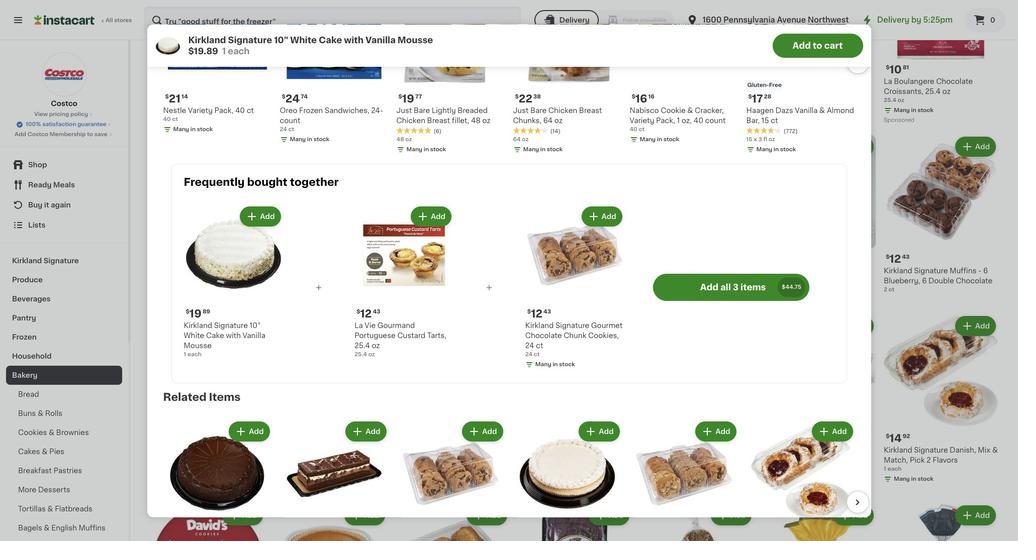 Task type: vqa. For each thing, say whether or not it's contained in the screenshot.


Task type: describe. For each thing, give the bounding box(es) containing it.
danish,
[[950, 447, 977, 454]]

20 up 24- on the top left
[[369, 78, 378, 85]]

mini for junior's
[[303, 278, 318, 285]]

oz, inside chobani zero sugar greek yogurt, variety pack, 5.3 oz, 16 ct 16 x 5.3 oz
[[849, 457, 860, 464]]

1 vertical spatial to
[[87, 132, 93, 137]]

white for kirkland signature 10" white cake with vanilla mousse $19.89 1 each
[[290, 36, 317, 44]]

$ for stonefire mini naan bread, 18 ct
[[520, 65, 523, 70]]

10" for kirkland signature 10" white cake with vanilla mousse
[[584, 268, 595, 275]]

$ 7 45 for stonefire mini naan bread, 18 ct
[[520, 64, 538, 75]]

boulangere
[[895, 78, 935, 85]]

macarons
[[200, 447, 235, 454]]

chobani
[[762, 447, 792, 454]]

cookies, for free
[[682, 457, 712, 464]]

ct inside chobani zero sugar greek yogurt, variety pack, 5.3 oz, 16 ct 16 x 5.3 oz
[[762, 467, 769, 474]]

0 horizontal spatial 32
[[640, 287, 647, 293]]

$ for la vie gourmand portuguese custard tarts, 25.4 oz
[[357, 309, 360, 315]]

$ for karen's bakery danish puff pastries, 22.5 oz
[[764, 65, 768, 70]]

we
[[640, 268, 651, 275]]

0 horizontal spatial bread
[[18, 391, 39, 398]]

10
[[890, 64, 902, 75]]

puff
[[843, 78, 857, 85]]

buy it again link
[[6, 195, 122, 215]]

2 vertical spatial bakery
[[12, 372, 38, 379]]

stock down chobani zero sugar greek yogurt, variety pack, 5.3 oz, 16 ct 16 x 5.3 oz
[[796, 487, 812, 493]]

$ for kirkland signature 10" white cake with vanilla mousse
[[186, 309, 190, 315]]

in inside maier's italian bread 2/20 oz 2 x 20 oz many in stock
[[178, 287, 183, 293]]

leche
[[722, 268, 744, 275]]

many inside the 'tipiak french macarons variety, 36 ct 36 ct many in stock'
[[161, 477, 177, 482]]

cake, inside we take the cake tres leche cake, 32 oz 32 oz
[[640, 278, 660, 285]]

pack, inside chobani zero sugar greek yogurt, variety pack, 5.3 oz, 16 ct 16 x 5.3 oz
[[816, 457, 835, 464]]

1 vertical spatial 64
[[513, 137, 521, 142]]

1 vertical spatial portuguese
[[458, 447, 499, 454]]

1 horizontal spatial la
[[395, 447, 404, 454]]

43 for signature
[[903, 255, 910, 260]]

product group containing damascus bakery roll up wraps, 12
[[762, 135, 876, 306]]

38
[[534, 94, 541, 100]]

stock down kirkland signature gourmet chocolate chunk cookies, 24 ct 24 ct
[[559, 362, 575, 368]]

$ 19 77
[[399, 94, 422, 104]]

bread, inside stonefire mini naan bread, 18 ct 18 ct
[[589, 78, 611, 85]]

1 vertical spatial 48
[[397, 137, 404, 142]]

more desserts
[[18, 487, 70, 494]]

gluten-free
[[748, 83, 782, 88]]

stock down (14) at the top right
[[547, 147, 563, 152]]

siete for 20
[[395, 78, 413, 85]]

killer
[[665, 78, 683, 85]]

1 vertical spatial 6
[[923, 278, 927, 285]]

$ inside $ 23
[[275, 255, 279, 260]]

$ for madi gran panettone italian cake, 35.25 oz
[[153, 65, 157, 70]]

40 down madi gran panettone italian cake, 35.25 oz 35.25 oz
[[235, 107, 245, 114]]

2 inside kirkland signature muffins - 6 blueberry, 6 double chocolate 2 ct
[[884, 287, 888, 293]]

shop link
[[6, 155, 122, 175]]

0 vertical spatial portuguese
[[355, 333, 396, 340]]

tortillas inside the siete tortillas  almond flour 20 ct
[[415, 78, 443, 85]]

thin-
[[683, 88, 702, 95]]

instacart logo image
[[34, 14, 95, 26]]

x inside chobani zero sugar greek yogurt, variety pack, 5.3 oz, 16 ct 16 x 5.3 oz
[[770, 477, 773, 482]]

stock down 74
[[307, 108, 323, 113]]

0 vertical spatial 32
[[662, 278, 670, 285]]

& down desserts
[[47, 506, 53, 513]]

$ for kirkland signature muffins - 6 blueberry, 6 double chocolate
[[886, 255, 890, 260]]

zero
[[794, 447, 810, 454]]

cake, inside madi gran panettone italian cake, 35.25 oz 35.25 oz
[[151, 88, 171, 95]]

bar,
[[747, 117, 760, 124]]

mousse for kirkland signature 10" white cake with vanilla mousse $19.89 1 each
[[398, 36, 433, 44]]

2 inside maier's italian bread 2/20 oz 2 x 20 oz many in stock
[[151, 277, 154, 283]]

$ for just bare lightly breaded chicken breast fillet, 48 oz
[[399, 94, 402, 100]]

variety inside chobani zero sugar greek yogurt, variety pack, 5.3 oz, 16 ct 16 x 5.3 oz
[[789, 457, 814, 464]]

add button inside the product group
[[957, 317, 996, 336]]

frozen link
[[6, 328, 122, 347]]

10" for kirkland signature 10" white cake with vanilla mousse 1 each
[[250, 322, 261, 330]]

74
[[301, 94, 308, 100]]

product group containing 14
[[884, 314, 999, 486]]

1 vertical spatial 35.25
[[151, 98, 167, 103]]

bought
[[247, 177, 288, 188]]

wraps,
[[762, 278, 786, 285]]

& left the "pies"
[[42, 449, 48, 456]]

siete for shortbread
[[640, 447, 658, 454]]

rolls
[[45, 411, 62, 418]]

variety inside the nabisco cookie & cracker, variety pack, 1 oz, 40 count 40 ct
[[630, 117, 655, 124]]

(772)
[[784, 129, 798, 134]]

items
[[209, 392, 241, 403]]

2 horizontal spatial 18
[[613, 78, 621, 85]]

cake for kirkland signature 10" white cake with vanilla mousse 1 each
[[206, 333, 224, 340]]

cookies
[[18, 430, 47, 437]]

1 vertical spatial la vie gourmand portuguese custard tarts, 25.4 oz 25.4 oz
[[395, 447, 499, 472]]

grain
[[660, 447, 679, 454]]

2 36 from the top
[[151, 467, 158, 472]]

breast inside just bare chicken breast chunks, 64 oz
[[579, 107, 602, 114]]

16 up nabisco
[[636, 94, 648, 104]]

each inside kirkland signature danish, mix & match, pick 2 flavors 1 each
[[888, 467, 902, 472]]

$ 17 28
[[749, 94, 772, 104]]

naan inside stonefire naan dippers, 1.21 lbs 1.21 lb
[[430, 268, 448, 275]]

& right cookies
[[49, 430, 54, 437]]

kirkland signature gourmet chocolate chunk cookies, 24 ct 24 ct
[[526, 322, 623, 358]]

chunks,
[[513, 117, 542, 124]]

pricing
[[49, 112, 69, 117]]

each inside kirkland signature 10" white cake with vanilla mousse 1 each
[[188, 352, 202, 358]]

$ for schmidt honey wheat, 2 x 20 oz
[[275, 65, 279, 70]]

0 vertical spatial tarts,
[[427, 333, 447, 340]]

16 down the yogurt,
[[762, 477, 768, 482]]

kirkland for kirkland signature
[[12, 258, 42, 265]]

cracker,
[[695, 107, 724, 114]]

again
[[51, 202, 71, 209]]

pantry link
[[6, 309, 122, 328]]

signature for kirkland signature 10" white cake with vanilla mousse 1 each
[[214, 322, 248, 330]]

$ for just bare chicken breast chunks, 64 oz
[[515, 94, 519, 100]]

oz, inside the nabisco cookie & cracker, variety pack, 1 oz, 40 count 40 ct
[[682, 117, 692, 124]]

& inside haagen dazs vanilla & almond bar, 15 ct
[[820, 107, 826, 114]]

16 down mexican
[[714, 457, 722, 464]]

$ for dave's killer bread organic good seed, thin-sliced, 2 x 24 oz
[[642, 65, 646, 70]]

$ 4 96
[[275, 64, 295, 75]]

$44.75
[[782, 285, 802, 291]]

lists link
[[6, 215, 122, 235]]

vanilla for kirkland signature 10" white cake with vanilla mousse $19.89 1 each
[[366, 36, 396, 44]]

italian inside maier's italian bread 2/20 oz 2 x 20 oz many in stock
[[178, 268, 200, 275]]

cakes
[[18, 449, 40, 456]]

many in stock down "(6)"
[[407, 147, 446, 152]]

many in stock for damascus bakery roll up wraps, 12
[[772, 297, 812, 303]]

many in stock down "fl"
[[757, 147, 797, 152]]

chicken inside just bare chicken breast chunks, 64 oz
[[549, 107, 578, 114]]

many in stock for dave's killer bread organic good seed, thin-sliced, 2 x 24 oz
[[650, 118, 690, 123]]

20 inside maier's italian bread 2/20 oz 2 x 20 oz many in stock
[[160, 277, 168, 283]]

mini for stonefire
[[552, 78, 567, 85]]

0 vertical spatial 6
[[984, 268, 989, 275]]

pennsylvania
[[724, 16, 776, 24]]

1 horizontal spatial 43
[[544, 309, 551, 315]]

chobani zero sugar greek yogurt, variety pack, 5.3 oz, 16 ct 16 x 5.3 oz
[[762, 447, 869, 482]]

oz inside pepperidge farm hearty white bread, 2 x 24 oz
[[565, 457, 573, 464]]

1 vertical spatial custard
[[395, 457, 423, 464]]

64 oz
[[513, 137, 529, 142]]

naan inside stonefire mini naan bread, 18 ct 18 ct
[[568, 78, 587, 85]]

many in stock down 2 x 24 oz
[[528, 487, 567, 493]]

beverages link
[[6, 290, 122, 309]]

view
[[34, 112, 48, 117]]

7 for stonefire mini naan bread, 18 ct
[[523, 64, 530, 75]]

$ for oreo frozen sandwiches, 24- count
[[282, 94, 286, 100]]

chicken inside just bare lightly breaded chicken breast fillet, 48 oz
[[397, 117, 426, 124]]

89 inside 19 89
[[536, 255, 544, 260]]

delivery by 5:25pm
[[878, 16, 953, 24]]

0 horizontal spatial 22.5
[[762, 98, 775, 103]]

chocolate inside kirkland signature gourmet chocolate chunk cookies, 24 ct 24 ct
[[526, 333, 562, 340]]

greek
[[834, 447, 855, 454]]

costco logo image
[[42, 52, 86, 97]]

pack, inside the nabisco cookie & cracker, variety pack, 1 oz, 40 count 40 ct
[[657, 117, 676, 124]]

items
[[741, 284, 766, 292]]

3 for all
[[733, 284, 739, 292]]

0 horizontal spatial tortillas
[[18, 506, 46, 513]]

& inside the nabisco cookie & cracker, variety pack, 1 oz, 40 count 40 ct
[[688, 107, 694, 114]]

stock up lightly
[[429, 98, 445, 103]]

0 vertical spatial 22.5
[[794, 88, 810, 95]]

stock down the nabisco cookie & cracker, variety pack, 1 oz, 40 count 40 ct
[[664, 137, 680, 142]]

almond inside haagen dazs vanilla & almond bar, 15 ct
[[827, 107, 855, 114]]

0 button
[[965, 8, 1007, 32]]

1 vertical spatial frozen
[[12, 334, 37, 341]]

stock down $44.75
[[796, 297, 812, 303]]

buy 1, get $6 off
[[276, 269, 322, 274]]

signature for kirkland signature danish, mix & match, pick 2 flavors 1 each
[[915, 447, 949, 454]]

kirkland for kirkland signature muffins - 6 blueberry, 6 double chocolate 2 ct
[[884, 268, 913, 275]]

stock down (305)
[[551, 487, 567, 493]]

12 for la vie gourmand portuguese custard tarts, 25.4 oz
[[360, 309, 372, 319]]

in inside the 'tipiak french macarons variety, 36 ct 36 ct many in stock'
[[178, 477, 183, 482]]

1 inside kirkland signature cranberry walnut round 1 each
[[273, 467, 276, 472]]

kirkland signature muffins - 6 blueberry, 6 double chocolate 2 ct
[[884, 268, 993, 293]]

sandwiches,
[[325, 107, 370, 114]]

0 horizontal spatial vie
[[365, 322, 376, 330]]

40 down nabisco
[[630, 127, 638, 132]]

x inside maier's italian bread 2/20 oz 2 x 20 oz many in stock
[[156, 277, 159, 283]]

la inside la boulangere chocolate croissants, 25.4 oz 25.4 oz
[[884, 78, 893, 85]]

bakery for damascus
[[801, 268, 826, 275]]

11 for $ 11 93
[[646, 64, 655, 75]]

stonefire for naan
[[395, 268, 428, 275]]

$ 11 18
[[153, 64, 173, 75]]

household
[[12, 353, 52, 360]]

chocolate inside la boulangere chocolate croissants, 25.4 oz 25.4 oz
[[937, 78, 973, 85]]

18 inside $ 11 18
[[167, 65, 173, 70]]

$ for siete tortillas  almond flour
[[397, 65, 401, 70]]

0 horizontal spatial 15
[[747, 137, 753, 142]]

signature for kirkland signature gourmet chocolate chunk cookies, 24 ct 24 ct
[[556, 322, 590, 330]]

blueberry,
[[884, 278, 921, 285]]

0 horizontal spatial la
[[355, 322, 363, 330]]

gluten-
[[748, 83, 770, 88]]

stock down pick
[[918, 477, 934, 482]]

almond inside the siete tortillas  almond flour 20 ct
[[445, 78, 472, 85]]

0 horizontal spatial gourmand
[[378, 322, 415, 330]]

just bare lightly breaded chicken breast fillet, 48 oz
[[397, 107, 491, 124]]

kirkland for kirkland signature 10" white cake with vanilla mousse $19.89 1 each
[[188, 36, 226, 44]]

many in stock for nestle variety pack, 40 ct
[[173, 127, 213, 132]]

bagels & english muffins
[[18, 525, 106, 532]]

bread for 2/20
[[201, 268, 222, 275]]

household link
[[6, 347, 122, 366]]

count inside the nabisco cookie & cracker, variety pack, 1 oz, 40 count 40 ct
[[706, 117, 726, 124]]

many in stock down (14) at the top right
[[523, 147, 563, 152]]

78
[[781, 434, 788, 440]]

related
[[163, 392, 207, 403]]

we take the cake tres leche cake, 32 oz 32 oz
[[640, 268, 744, 293]]

muffins inside kirkland signature muffins - 6 blueberry, 6 double chocolate 2 ct
[[950, 268, 977, 275]]

just for 22
[[513, 107, 529, 114]]

0 vertical spatial custard
[[398, 333, 426, 340]]

1 horizontal spatial $ 12 43
[[528, 309, 551, 319]]

40 down the nestle
[[163, 117, 171, 122]]

stock down la boulangere chocolate croissants, 25.4 oz 25.4 oz
[[918, 108, 934, 113]]

service type group
[[535, 10, 675, 30]]

chocolate inside kirkland signature muffins - 6 blueberry, 6 double chocolate 2 ct
[[957, 278, 993, 285]]

add inside add costco membership to save link
[[15, 132, 26, 137]]

$ 14 79
[[397, 64, 421, 75]]

many in stock for oreo frozen sandwiches, 24- count
[[290, 137, 330, 142]]

all
[[721, 284, 731, 292]]

kirkland signature link
[[6, 252, 122, 271]]

item carousel region containing add
[[149, 416, 870, 542]]

mousse for kirkland signature 10" white cake with vanilla mousse
[[579, 278, 607, 285]]

signature for kirkland signature
[[44, 258, 79, 265]]

oreo frozen sandwiches, 24- count 24 ct
[[280, 107, 383, 132]]

$ for haagen dazs vanilla & almond bar, 15 ct
[[749, 94, 753, 100]]

28
[[765, 94, 772, 100]]

ct inside haagen dazs vanilla & almond bar, 15 ct
[[771, 117, 779, 124]]

cake inside we take the cake tres leche cake, 32 oz 32 oz
[[686, 268, 704, 275]]

12 for kirkland signature muffins - 6 blueberry, 6 double chocolate
[[890, 254, 902, 265]]

bread, inside pepperidge farm hearty white bread, 2 x 24 oz
[[518, 457, 540, 464]]

cakes & pies
[[18, 449, 64, 456]]

buns
[[18, 411, 36, 418]]

karen's
[[762, 78, 788, 85]]

$12.43 element
[[395, 433, 510, 446]]

add inside add button
[[976, 323, 991, 330]]

1 horizontal spatial costco
[[51, 100, 77, 107]]

pastries
[[54, 468, 82, 475]]

nestle variety pack, 40 ct 40 ct
[[163, 107, 254, 122]]

pastries,
[[762, 88, 792, 95]]

maier's italian bread 2/20 oz 2 x 20 oz many in stock
[[151, 268, 250, 293]]

x inside pepperidge farm hearty white bread, 2 x 24 oz
[[548, 457, 552, 464]]

bakery for karen's
[[790, 78, 814, 85]]

stock down round
[[307, 477, 323, 482]]

& right "bagels"
[[44, 525, 50, 532]]

1 vertical spatial 19
[[523, 254, 535, 265]]

$ 14 92
[[886, 434, 911, 444]]

22
[[519, 94, 533, 104]]

$ 23
[[275, 254, 293, 265]]

buy for buy it again
[[28, 202, 42, 209]]

white for kirkland signature 10" white cake with vanilla mousse
[[596, 268, 617, 275]]

$ 12 43 for la
[[357, 309, 381, 319]]

signature for kirkland signature cranberry walnut round 1 each
[[303, 447, 337, 454]]

96
[[287, 65, 295, 70]]

ct inside the siete tortillas  almond flour 20 ct
[[404, 88, 410, 93]]

mexican
[[698, 447, 728, 454]]

sponsored badge image
[[884, 117, 915, 123]]

16 inside $ 16 16
[[649, 94, 655, 100]]

1 vertical spatial vie
[[406, 447, 417, 454]]

1 vertical spatial gourmand
[[418, 447, 456, 454]]

$ 7 45 for stonefire naan dippers, 1.21 lbs
[[397, 254, 416, 265]]

10" for kirkland signature 10" white cake with vanilla mousse $19.89 1 each
[[274, 36, 288, 44]]

many in stock for stonefire mini naan bread, 18 ct
[[528, 98, 567, 103]]

membership
[[50, 132, 86, 137]]

1 inside kirkland signature danish, mix & match, pick 2 flavors 1 each
[[884, 467, 887, 472]]

0 horizontal spatial 5.3
[[774, 477, 783, 482]]

produce
[[12, 277, 43, 284]]

$ 21 14
[[165, 94, 188, 104]]

delivery for delivery by 5:25pm
[[878, 16, 910, 24]]

16 left match,
[[861, 457, 869, 464]]

stock up just bare chicken breast chunks, 64 oz
[[551, 98, 567, 103]]

0 vertical spatial la vie gourmand portuguese custard tarts, 25.4 oz 25.4 oz
[[355, 322, 447, 358]]

lbs
[[496, 268, 506, 275]]

add inside add to cart button
[[793, 41, 811, 49]]

1600 pennsylvania avenue northwest
[[703, 16, 849, 24]]

cake for kirkland signature 10" white cake with vanilla mousse $19.89 1 each
[[319, 36, 342, 44]]

stock down cookie
[[674, 118, 690, 123]]

0 vertical spatial 35.25
[[173, 88, 193, 95]]

stonefire for mini
[[518, 78, 550, 85]]

16 78
[[768, 434, 788, 444]]

x inside the damascus bakery roll up wraps, 12 12 x 2 oz
[[769, 287, 773, 293]]

oz inside just bare lightly breaded chicken breast fillet, 48 oz
[[483, 117, 491, 124]]

add to cart button
[[773, 33, 864, 57]]

stock inside maier's italian bread 2/20 oz 2 x 20 oz many in stock
[[185, 287, 201, 293]]

italian inside madi gran panettone italian cake, 35.25 oz 35.25 oz
[[227, 78, 249, 85]]

24 inside pepperidge farm hearty white bread, 2 x 24 oz
[[554, 457, 563, 464]]



Task type: locate. For each thing, give the bounding box(es) containing it.
naan up just bare chicken breast chunks, 64 oz
[[568, 78, 587, 85]]

bread inside dave's killer bread organic good seed, thin-sliced, 2 x 24 oz 2 x 24 oz
[[685, 78, 706, 85]]

3 right all on the right bottom of the page
[[733, 284, 739, 292]]

0 vertical spatial mini
[[552, 78, 567, 85]]

bare for 22
[[531, 107, 547, 114]]

vanilla for kirkland signature 10" white cake with vanilla mousse 1 each
[[243, 333, 265, 340]]

bare inside just bare chicken breast chunks, 64 oz
[[531, 107, 547, 114]]

0 vertical spatial 5.3
[[836, 457, 848, 464]]

1 vertical spatial $ 7 45
[[397, 254, 416, 265]]

bakery down household
[[12, 372, 38, 379]]

14 right 21
[[182, 94, 188, 100]]

view pricing policy link
[[34, 111, 94, 119]]

0 horizontal spatial variety
[[188, 107, 213, 114]]

white inside kirkland signature 10" white cake with vanilla mousse
[[596, 268, 617, 275]]

48 oz
[[397, 137, 412, 142]]

muffins left - on the right of the page
[[950, 268, 977, 275]]

stock down "(6)"
[[431, 147, 446, 152]]

1 vertical spatial item carousel region
[[149, 416, 870, 542]]

pack, down sugar
[[816, 457, 835, 464]]

24 inside oreo frozen sandwiches, 24- count 24 ct
[[280, 127, 287, 132]]

buy for buy 1, get $6 off
[[276, 269, 287, 274]]

0 vertical spatial siete
[[395, 78, 413, 85]]

$ inside the "$ 19 77"
[[399, 94, 402, 100]]

cake, down we
[[640, 278, 660, 285]]

1 horizontal spatial 18
[[518, 88, 524, 93]]

$ inside $ 19 89
[[186, 309, 190, 315]]

1 vertical spatial 15
[[747, 137, 753, 142]]

0 vertical spatial vie
[[365, 322, 376, 330]]

89 inside $ 19 89
[[203, 309, 210, 315]]

many
[[405, 98, 421, 103], [528, 98, 544, 103], [283, 108, 299, 113], [894, 108, 910, 113], [650, 118, 666, 123], [173, 127, 189, 132], [290, 137, 306, 142], [640, 137, 656, 142], [407, 147, 423, 152], [523, 147, 539, 152], [757, 147, 773, 152], [161, 287, 177, 293], [772, 297, 788, 303], [536, 362, 552, 368], [161, 477, 177, 482], [283, 477, 299, 482], [894, 477, 910, 482], [528, 487, 544, 493], [772, 487, 788, 493]]

white for pepperidge farm hearty white bread, 2 x 24 oz
[[606, 447, 627, 454]]

bagels & english muffins link
[[6, 519, 122, 538]]

add to cart
[[793, 41, 843, 49]]

1 vertical spatial 36
[[151, 467, 158, 472]]

oz,
[[682, 117, 692, 124], [849, 457, 860, 464]]

oz inside just bare chicken breast chunks, 64 oz
[[555, 117, 563, 124]]

0 vertical spatial free
[[770, 83, 782, 88]]

12 for kirkland signature gourmet chocolate chunk cookies, 24 ct
[[531, 309, 543, 319]]

oz, down cookie
[[682, 117, 692, 124]]

cake inside kirkland signature 10" white cake with vanilla mousse
[[518, 278, 536, 285]]

None search field
[[144, 6, 521, 34]]

1 horizontal spatial portuguese
[[458, 447, 499, 454]]

stonefire inside stonefire naan dippers, 1.21 lbs 1.21 lb
[[395, 268, 428, 275]]

naan
[[568, 78, 587, 85], [430, 268, 448, 275]]

1 vertical spatial tarts,
[[425, 457, 444, 464]]

1 horizontal spatial 35.25
[[173, 88, 193, 95]]

1600 pennsylvania avenue northwest button
[[687, 6, 849, 34]]

64 inside just bare chicken breast chunks, 64 oz
[[544, 117, 553, 124]]

0 horizontal spatial mini
[[303, 278, 318, 285]]

0 horizontal spatial portuguese
[[355, 333, 396, 340]]

all
[[106, 18, 113, 23]]

item carousel region containing 21
[[149, 0, 870, 160]]

pick
[[910, 457, 925, 464]]

20 up the oreo
[[283, 98, 290, 103]]

to left the cart
[[813, 41, 823, 49]]

$ inside $ 24 74
[[282, 94, 286, 100]]

pack, inside nestle variety pack, 40 ct 40 ct
[[215, 107, 234, 114]]

13
[[768, 64, 780, 75]]

0 horizontal spatial naan
[[430, 268, 448, 275]]

satisfaction
[[42, 122, 76, 127]]

3 for x
[[759, 137, 763, 142]]

1 horizontal spatial 22.5
[[794, 88, 810, 95]]

$ for nabisco cookie & cracker, variety pack, 1 oz, 40 count
[[632, 94, 636, 100]]

kirkland for kirkland signature cranberry walnut round 1 each
[[273, 447, 302, 454]]

to inside button
[[813, 41, 823, 49]]

tipiak french macarons variety, 36 ct 36 ct many in stock
[[151, 447, 263, 482]]

breaded
[[458, 107, 488, 114]]

1 vertical spatial breast
[[427, 117, 450, 124]]

many in stock
[[405, 98, 445, 103], [528, 98, 567, 103], [283, 108, 323, 113], [894, 108, 934, 113], [650, 118, 690, 123], [173, 127, 213, 132], [290, 137, 330, 142], [640, 137, 680, 142], [407, 147, 446, 152], [523, 147, 563, 152], [757, 147, 797, 152], [772, 297, 812, 303], [536, 362, 575, 368], [283, 477, 323, 482], [894, 477, 934, 482], [528, 487, 567, 493], [772, 487, 812, 493]]

cranberry
[[339, 447, 375, 454]]

many inside maier's italian bread 2/20 oz 2 x 20 oz many in stock
[[161, 287, 177, 293]]

0 vertical spatial bakery
[[790, 78, 814, 85]]

french
[[173, 447, 198, 454]]

$ for kirkland signature danish, mix & match, pick 2 flavors
[[886, 434, 890, 440]]

1 horizontal spatial almond
[[827, 107, 855, 114]]

fillet,
[[452, 117, 470, 124]]

signature for kirkland signature 10" white cake with vanilla mousse
[[548, 268, 582, 275]]

0 vertical spatial stonefire
[[518, 78, 550, 85]]

cookies, inside kirkland signature gourmet chocolate chunk cookies, 24 ct 24 ct
[[589, 333, 619, 340]]

6
[[984, 268, 989, 275], [923, 278, 927, 285]]

la right cranberry at the bottom
[[395, 447, 404, 454]]

1 bare from the left
[[414, 107, 430, 114]]

dippers,
[[450, 268, 480, 275]]

5.3 down greek
[[836, 457, 848, 464]]

cake down 19 89
[[518, 278, 536, 285]]

100% satisfaction guarantee
[[26, 122, 107, 127]]

kirkland inside kirkland signature 10" white cake with vanilla mousse $19.89 1 each
[[188, 36, 226, 44]]

12 up kirkland signature gourmet chocolate chunk cookies, 24 ct 24 ct
[[531, 309, 543, 319]]

stock up $ 19 89
[[185, 287, 201, 293]]

kirkland signature 10" white cake with vanilla mousse 1 each
[[184, 322, 265, 358]]

1 down walnut
[[273, 467, 276, 472]]

vanilla inside kirkland signature 10" white cake with vanilla mousse
[[554, 278, 577, 285]]

1 horizontal spatial oz,
[[849, 457, 860, 464]]

save
[[94, 132, 108, 137]]

2 just from the left
[[513, 107, 529, 114]]

1 horizontal spatial breast
[[579, 107, 602, 114]]

$ inside $ 11 93
[[642, 65, 646, 70]]

with inside kirkland signature 10" white cake with vanilla mousse 1 each
[[226, 333, 241, 340]]

kirkland for kirkland signature 10" white cake with vanilla mousse
[[518, 268, 546, 275]]

& inside kirkland signature danish, mix & match, pick 2 flavors 1 each
[[993, 447, 999, 454]]

many in stock up sponsored badge image on the right of page
[[894, 108, 934, 113]]

each inside kirkland signature cranberry walnut round 1 each
[[277, 467, 291, 472]]

2 horizontal spatial pack,
[[816, 457, 835, 464]]

$ for la boulangere chocolate croissants, 25.4 oz
[[886, 65, 890, 70]]

mousse for kirkland signature 10" white cake with vanilla mousse 1 each
[[184, 343, 212, 350]]

7 up 22
[[523, 64, 530, 75]]

1 vertical spatial muffins
[[79, 525, 106, 532]]

many in stock down nestle variety pack, 40 ct 40 ct
[[173, 127, 213, 132]]

45 for stonefire naan dippers, 1.21 lbs
[[409, 255, 416, 260]]

1 horizontal spatial cake,
[[640, 278, 660, 285]]

0 vertical spatial 48
[[471, 117, 481, 124]]

kirkland for kirkland signature 10" white cake with vanilla mousse 1 each
[[184, 322, 212, 330]]

gourmand
[[378, 322, 415, 330], [418, 447, 456, 454]]

0 vertical spatial item carousel region
[[149, 0, 870, 160]]

2 vertical spatial mousse
[[184, 343, 212, 350]]

10"
[[274, 36, 288, 44], [584, 268, 595, 275], [250, 322, 261, 330]]

2 vertical spatial with
[[226, 333, 241, 340]]

45 for stonefire mini naan bread, 18 ct
[[531, 65, 538, 70]]

0 vertical spatial cake,
[[151, 88, 171, 95]]

mini inside junior's mini cheesecakes, 24 ct
[[303, 278, 318, 285]]

1 vertical spatial 7
[[401, 254, 407, 265]]

delivery by 5:25pm link
[[862, 14, 953, 26]]

bakery down $7.08 element
[[801, 268, 826, 275]]

7 for stonefire naan dippers, 1.21 lbs
[[401, 254, 407, 265]]

ct inside the nabisco cookie & cracker, variety pack, 1 oz, 40 count 40 ct
[[639, 127, 645, 132]]

1 horizontal spatial 5.3
[[836, 457, 848, 464]]

20 inside the siete tortillas  almond flour 20 ct
[[395, 88, 403, 93]]

0 horizontal spatial costco
[[28, 132, 48, 137]]

junior's
[[273, 278, 301, 285]]

bare for 19
[[414, 107, 430, 114]]

many in stock for kirkland signature gourmet chocolate chunk cookies, 24 ct
[[536, 362, 575, 368]]

gourmand down '$12.43' element
[[418, 447, 456, 454]]

yogurt,
[[762, 457, 787, 464]]

0 horizontal spatial 64
[[513, 137, 521, 142]]

just for 19
[[397, 107, 412, 114]]

0 vertical spatial 18
[[167, 65, 173, 70]]

almond down puff
[[827, 107, 855, 114]]

cake inside kirkland signature 10" white cake with vanilla mousse 1 each
[[206, 333, 224, 340]]

delivery
[[878, 16, 910, 24], [560, 17, 590, 24]]

1 vertical spatial 18
[[613, 78, 621, 85]]

$ for kirkland signature gourmet chocolate chunk cookies, 24 ct
[[528, 309, 531, 315]]

1 vertical spatial bread
[[201, 268, 222, 275]]

19 left the 77
[[402, 94, 414, 104]]

farm
[[561, 447, 578, 454]]

signature inside kirkland signature 10" white cake with vanilla mousse 1 each
[[214, 322, 248, 330]]

2 horizontal spatial with
[[537, 278, 552, 285]]

bakery inside the damascus bakery roll up wraps, 12 12 x 2 oz
[[801, 268, 826, 275]]

product group containing 16
[[762, 314, 876, 496]]

1 horizontal spatial 48
[[471, 117, 481, 124]]

1 vertical spatial 1.21
[[395, 277, 405, 283]]

portuguese
[[355, 333, 396, 340], [458, 447, 499, 454]]

many in stock down oreo frozen sandwiches, 24- count 24 ct
[[290, 137, 330, 142]]

chicken up 48 oz
[[397, 117, 426, 124]]

with for kirkland signature 10" white cake with vanilla mousse 1 each
[[226, 333, 241, 340]]

many in stock for la boulangere chocolate croissants, 25.4 oz
[[894, 108, 934, 113]]

vanilla for kirkland signature 10" white cake with vanilla mousse
[[554, 278, 577, 285]]

tortillas & flatbreads link
[[6, 500, 122, 519]]

with inside kirkland signature 10" white cake with vanilla mousse $19.89 1 each
[[344, 36, 364, 44]]

1 11 from the left
[[157, 64, 166, 75]]

1 horizontal spatial chicken
[[549, 107, 578, 114]]

panettone
[[189, 78, 226, 85]]

0
[[991, 17, 996, 24]]

each
[[228, 47, 250, 55], [188, 352, 202, 358], [277, 467, 291, 472], [888, 467, 902, 472]]

$ inside $ 14 79
[[397, 65, 401, 70]]

15 left "fl"
[[747, 137, 753, 142]]

& right mix
[[993, 447, 999, 454]]

0 vertical spatial 1.21
[[481, 268, 494, 275]]

all stores link
[[34, 6, 133, 34]]

kirkland inside kirkland signature 10" white cake with vanilla mousse 1 each
[[184, 322, 212, 330]]

almond left the flour
[[445, 78, 472, 85]]

45 up lb
[[409, 255, 416, 260]]

0 horizontal spatial count
[[280, 117, 300, 124]]

2 count from the left
[[706, 117, 726, 124]]

& right cookie
[[688, 107, 694, 114]]

breakfast pastries link
[[6, 462, 122, 481]]

nestle
[[163, 107, 186, 114]]

add costco membership to save
[[15, 132, 108, 137]]

2 bare from the left
[[531, 107, 547, 114]]

$ 7 45 up the 38
[[520, 64, 538, 75]]

delivery for delivery
[[560, 17, 590, 24]]

0 horizontal spatial 89
[[203, 309, 210, 315]]

1 horizontal spatial $ 7 45
[[520, 64, 538, 75]]

1 vertical spatial 89
[[203, 309, 210, 315]]

buy left the 1,
[[276, 269, 287, 274]]

$ 12 43 down "cheesecakes,"
[[357, 309, 381, 319]]

40 down "cracker,"
[[694, 117, 704, 124]]

0 vertical spatial chocolate
[[937, 78, 973, 85]]

15 inside haagen dazs vanilla & almond bar, 15 ct
[[762, 117, 770, 124]]

kirkland inside kirkland signature gourmet chocolate chunk cookies, 24 ct 24 ct
[[526, 322, 554, 330]]

$ for nestle variety pack, 40 ct
[[165, 94, 169, 100]]

10" inside kirkland signature 10" white cake with vanilla mousse 1 each
[[250, 322, 261, 330]]

each inside kirkland signature 10" white cake with vanilla mousse $19.89 1 each
[[228, 47, 250, 55]]

19 for $ 19 77
[[402, 94, 414, 104]]

with inside kirkland signature 10" white cake with vanilla mousse
[[537, 278, 552, 285]]

italian right maier's
[[178, 268, 200, 275]]

48 down the "$ 19 77"
[[397, 137, 404, 142]]

&
[[688, 107, 694, 114], [820, 107, 826, 114], [38, 411, 43, 418], [49, 430, 54, 437], [993, 447, 999, 454], [42, 449, 48, 456], [47, 506, 53, 513], [44, 525, 50, 532]]

white right "hearty"
[[606, 447, 627, 454]]

italian right "panettone"
[[227, 78, 249, 85]]

cake, down madi
[[151, 88, 171, 95]]

beverages
[[12, 296, 51, 303]]

24 inside junior's mini cheesecakes, 24 ct
[[371, 278, 380, 285]]

17
[[753, 94, 763, 104]]

1 inside kirkland signature 10" white cake with vanilla mousse $19.89 1 each
[[222, 47, 226, 55]]

1 vertical spatial la
[[355, 322, 363, 330]]

18 left 'dave's'
[[613, 78, 621, 85]]

white inside kirkland signature 10" white cake with vanilla mousse 1 each
[[184, 333, 204, 340]]

2 inside kirkland signature danish, mix & match, pick 2 flavors 1 each
[[927, 457, 931, 464]]

1 horizontal spatial siete
[[640, 447, 658, 454]]

0 vertical spatial muffins
[[950, 268, 977, 275]]

0 horizontal spatial breast
[[427, 117, 450, 124]]

1 item carousel region from the top
[[149, 0, 870, 160]]

cake,
[[151, 88, 171, 95], [640, 278, 660, 285]]

chocolate right boulangere
[[937, 78, 973, 85]]

siete down $ 14 79
[[395, 78, 413, 85]]

signature inside kirkland signature cranberry walnut round 1 each
[[303, 447, 337, 454]]

oz
[[195, 88, 203, 95], [273, 88, 281, 95], [811, 88, 820, 95], [943, 88, 951, 95], [168, 98, 175, 103], [291, 98, 298, 103], [776, 98, 782, 103], [898, 98, 905, 103], [640, 98, 648, 105], [658, 108, 665, 113], [483, 117, 491, 124], [555, 117, 563, 124], [406, 137, 412, 142], [522, 137, 529, 142], [769, 137, 776, 142], [242, 268, 250, 275], [169, 277, 176, 283], [672, 278, 680, 285], [648, 287, 655, 293], [779, 287, 785, 293], [372, 343, 380, 350], [369, 352, 375, 358], [464, 457, 472, 464], [565, 457, 573, 464], [723, 457, 732, 464], [409, 467, 416, 472], [647, 467, 654, 472], [536, 477, 542, 482], [785, 477, 791, 482]]

0 horizontal spatial bare
[[414, 107, 430, 114]]

$ for stonefire naan dippers, 1.21 lbs
[[397, 255, 401, 260]]

nabisco
[[630, 107, 659, 114]]

cake
[[319, 36, 342, 44], [686, 268, 704, 275], [518, 278, 536, 285], [206, 333, 224, 340]]

1 horizontal spatial vie
[[406, 447, 417, 454]]

siete inside siete grain free mexican shortbread cookies, 16 oz 16 oz
[[640, 447, 658, 454]]

many in stock for kirkland signature cranberry walnut round
[[283, 477, 323, 482]]

32 down the take
[[662, 278, 670, 285]]

with for kirkland signature 10" white cake with vanilla mousse
[[537, 278, 552, 285]]

bread for organic
[[685, 78, 706, 85]]

1 vertical spatial 3
[[733, 284, 739, 292]]

oz inside the damascus bakery roll up wraps, 12 12 x 2 oz
[[779, 287, 785, 293]]

kirkland inside kirkland signature muffins - 6 blueberry, 6 double chocolate 2 ct
[[884, 268, 913, 275]]

$ 12 43 for kirkland
[[886, 254, 910, 265]]

ct inside kirkland signature muffins - 6 blueberry, 6 double chocolate 2 ct
[[889, 287, 895, 293]]

count inside oreo frozen sandwiches, 24- count 24 ct
[[280, 117, 300, 124]]

stock inside the 'tipiak french macarons variety, 36 ct 36 ct many in stock'
[[185, 477, 201, 482]]

2 item carousel region from the top
[[149, 416, 870, 542]]

0 vertical spatial frozen
[[299, 107, 323, 114]]

0 horizontal spatial 14
[[182, 94, 188, 100]]

14 inside the $ 21 14
[[182, 94, 188, 100]]

1 inside kirkland signature 10" white cake with vanilla mousse 1 each
[[184, 352, 186, 358]]

many in stock for kirkland signature danish, mix & match, pick 2 flavors
[[894, 477, 934, 482]]

2 horizontal spatial 19
[[523, 254, 535, 265]]

in
[[423, 98, 428, 103], [545, 98, 550, 103], [301, 108, 306, 113], [912, 108, 917, 113], [667, 118, 672, 123], [191, 127, 196, 132], [307, 137, 312, 142], [657, 137, 663, 142], [424, 147, 429, 152], [541, 147, 546, 152], [774, 147, 779, 152], [178, 287, 183, 293], [789, 297, 795, 303], [553, 362, 558, 368], [178, 477, 183, 482], [301, 477, 306, 482], [912, 477, 917, 482], [545, 487, 550, 493], [789, 487, 795, 493]]

0 horizontal spatial 11
[[157, 64, 166, 75]]

many in stock down cookie
[[650, 118, 690, 123]]

11 for $ 11 18
[[157, 64, 166, 75]]

2 inside the damascus bakery roll up wraps, 12 12 x 2 oz
[[774, 287, 778, 293]]

1 just from the left
[[397, 107, 412, 114]]

1 vertical spatial 45
[[409, 255, 416, 260]]

0 horizontal spatial cookies,
[[589, 333, 619, 340]]

junior's mini cheesecakes, 24 ct
[[273, 278, 380, 295]]

19
[[402, 94, 414, 104], [523, 254, 535, 265], [190, 309, 202, 319]]

oreo
[[280, 107, 298, 114]]

together
[[290, 177, 339, 188]]

oz, down greek
[[849, 457, 860, 464]]

1 horizontal spatial free
[[770, 83, 782, 88]]

each down match,
[[888, 467, 902, 472]]

1 horizontal spatial 64
[[544, 117, 553, 124]]

siete inside the siete tortillas  almond flour 20 ct
[[395, 78, 413, 85]]

1 vertical spatial stonefire
[[395, 268, 428, 275]]

& left rolls
[[38, 411, 43, 418]]

stores
[[114, 18, 132, 23]]

kirkland for kirkland signature gourmet chocolate chunk cookies, 24 ct 24 ct
[[526, 322, 554, 330]]

0 vertical spatial costco
[[51, 100, 77, 107]]

white for kirkland signature 10" white cake with vanilla mousse 1 each
[[184, 333, 204, 340]]

dave's killer bread organic good seed, thin-sliced, 2 x 24 oz 2 x 24 oz
[[640, 78, 748, 113]]

1 count from the left
[[280, 117, 300, 124]]

muffins down flatbreads
[[79, 525, 106, 532]]

0 horizontal spatial $ 7 45
[[397, 254, 416, 265]]

$ 12 43 up kirkland signature gourmet chocolate chunk cookies, 24 ct 24 ct
[[528, 309, 551, 319]]

0 horizontal spatial frozen
[[12, 334, 37, 341]]

item carousel region
[[149, 0, 870, 160], [149, 416, 870, 542]]

2 vertical spatial 19
[[190, 309, 202, 319]]

2 vertical spatial bread
[[18, 391, 39, 398]]

kirkland signature danish, mix & match, pick 2 flavors 1 each
[[884, 447, 999, 472]]

1 vertical spatial cake,
[[640, 278, 660, 285]]

cart
[[825, 41, 843, 49]]

stock down the french
[[185, 477, 201, 482]]

white inside pepperidge farm hearty white bread, 2 x 24 oz
[[606, 447, 627, 454]]

1 horizontal spatial 11
[[646, 64, 655, 75]]

flatbreads
[[55, 506, 93, 513]]

karen's bakery danish puff pastries, 22.5 oz 22.5 oz
[[762, 78, 857, 103]]

buns & rolls
[[18, 411, 62, 418]]

to down guarantee at the top left of the page
[[87, 132, 93, 137]]

19 up kirkland signature 10" white cake with vanilla mousse
[[523, 254, 535, 265]]

0 horizontal spatial chicken
[[397, 117, 426, 124]]

1,
[[289, 269, 293, 274]]

0 vertical spatial cookies,
[[589, 333, 619, 340]]

48 down breaded
[[471, 117, 481, 124]]

1 horizontal spatial 89
[[536, 255, 544, 260]]

14 for $ 14 79
[[401, 64, 413, 75]]

bakery link
[[6, 366, 122, 385]]

5.3 down the yogurt,
[[774, 477, 783, 482]]

lists
[[28, 222, 46, 229]]

kirkland signature 10" white cake with vanilla mousse $19.89 1 each
[[188, 36, 433, 55]]

siete tortillas  almond flour 20 ct
[[395, 78, 491, 93]]

each right $19.89
[[228, 47, 250, 55]]

12
[[890, 254, 902, 265], [788, 278, 795, 285], [762, 287, 768, 293], [360, 309, 372, 319], [531, 309, 543, 319]]

mini down the $6
[[303, 278, 318, 285]]

bread
[[685, 78, 706, 85], [201, 268, 222, 275], [18, 391, 39, 398]]

frozen down 74
[[299, 107, 323, 114]]

0 vertical spatial buy
[[28, 202, 42, 209]]

14 left 79
[[401, 64, 413, 75]]

cake for kirkland signature 10" white cake with vanilla mousse
[[518, 278, 536, 285]]

2 vertical spatial chocolate
[[526, 333, 562, 340]]

43 for vie
[[373, 309, 381, 315]]

signature for kirkland signature 10" white cake with vanilla mousse $19.89 1 each
[[228, 36, 272, 44]]

many in stock for siete tortillas  almond flour
[[405, 98, 445, 103]]

1 horizontal spatial to
[[813, 41, 823, 49]]

variety inside nestle variety pack, 40 ct 40 ct
[[188, 107, 213, 114]]

bread up the "buns"
[[18, 391, 39, 398]]

1 vertical spatial naan
[[430, 268, 448, 275]]

1 horizontal spatial 6
[[984, 268, 989, 275]]

many in stock up lightly
[[405, 98, 445, 103]]

0 vertical spatial gourmand
[[378, 322, 415, 330]]

many in stock for nabisco cookie & cracker, variety pack, 1 oz, 40 count
[[640, 137, 680, 142]]

stonefire mini naan bread, 18 ct 18 ct
[[518, 78, 630, 93]]

22.5 down pastries,
[[762, 98, 775, 103]]

cake inside kirkland signature 10" white cake with vanilla mousse $19.89 1 each
[[319, 36, 342, 44]]

1 vertical spatial chicken
[[397, 117, 426, 124]]

stock down nestle variety pack, 40 ct 40 ct
[[197, 127, 213, 132]]

0 vertical spatial la
[[884, 78, 893, 85]]

pantry
[[12, 315, 36, 322]]

0 vertical spatial 45
[[531, 65, 538, 70]]

pack, down cookie
[[657, 117, 676, 124]]

16 down shortbread
[[640, 467, 646, 472]]

product group
[[884, 0, 999, 126], [518, 135, 632, 294], [640, 135, 754, 294], [762, 135, 876, 306], [884, 135, 999, 294], [184, 205, 283, 359], [355, 205, 454, 359], [526, 205, 625, 371], [151, 314, 265, 486], [273, 314, 387, 486], [518, 314, 632, 496], [762, 314, 876, 496], [884, 314, 999, 486], [163, 420, 272, 542], [280, 420, 389, 542], [397, 420, 505, 542], [513, 420, 622, 542], [630, 420, 739, 542], [747, 420, 855, 542], [151, 504, 265, 542], [273, 504, 387, 542], [395, 504, 510, 542], [518, 504, 632, 542], [640, 504, 754, 542], [762, 504, 876, 542], [884, 504, 999, 542]]

0 horizontal spatial 35.25
[[151, 98, 167, 103]]

ct inside oreo frozen sandwiches, 24- count 24 ct
[[289, 127, 294, 132]]

1 36 from the top
[[151, 457, 160, 464]]

0 horizontal spatial 3
[[733, 284, 739, 292]]

18 up gran
[[167, 65, 173, 70]]

each down walnut
[[277, 467, 291, 472]]

0 horizontal spatial cake,
[[151, 88, 171, 95]]

many in stock for chobani zero sugar greek yogurt, variety pack, 5.3 oz, 16 ct
[[772, 487, 812, 493]]

kirkland inside kirkland signature 10" white cake with vanilla mousse
[[518, 268, 546, 275]]

$ 19 89
[[186, 309, 210, 319]]

many in stock down kirkland signature gourmet chocolate chunk cookies, 24 ct 24 ct
[[536, 362, 575, 368]]

20 down maier's
[[160, 277, 168, 283]]

12 up $44.75
[[788, 278, 795, 285]]

$4.94 element
[[640, 433, 754, 446]]

2 x 24 oz
[[518, 477, 542, 482]]

1 horizontal spatial italian
[[227, 78, 249, 85]]

kirkland
[[188, 36, 226, 44], [12, 258, 42, 265], [518, 268, 546, 275], [884, 268, 913, 275], [184, 322, 212, 330], [526, 322, 554, 330], [273, 447, 302, 454], [884, 447, 913, 454]]

count down the oreo
[[280, 117, 300, 124]]

la down 10 at the top
[[884, 78, 893, 85]]

0 vertical spatial to
[[813, 41, 823, 49]]

cookies & brownies link
[[6, 424, 122, 443]]

1 horizontal spatial bare
[[531, 107, 547, 114]]

2 inside pepperidge farm hearty white bread, 2 x 24 oz
[[542, 457, 547, 464]]

tortillas up "bagels"
[[18, 506, 46, 513]]

14 for $ 14 92
[[890, 434, 902, 444]]

with for kirkland signature 10" white cake with vanilla mousse $19.89 1 each
[[344, 36, 364, 44]]

bakery inside karen's bakery danish puff pastries, 22.5 oz 22.5 oz
[[790, 78, 814, 85]]

signature for kirkland signature muffins - 6 blueberry, 6 double chocolate 2 ct
[[915, 268, 949, 275]]

shortbread
[[640, 457, 680, 464]]

many in stock for schmidt honey wheat, 2 x 20 oz
[[283, 108, 323, 113]]

pepperidge farm hearty white bread, 2 x 24 oz
[[518, 447, 627, 464]]

0 horizontal spatial pack,
[[215, 107, 234, 114]]

mix
[[979, 447, 991, 454]]

kirkland inside kirkland signature danish, mix & match, pick 2 flavors 1 each
[[884, 447, 913, 454]]

0 horizontal spatial to
[[87, 132, 93, 137]]

1 vertical spatial costco
[[28, 132, 48, 137]]

breakfast
[[18, 468, 52, 475]]

breast down stonefire mini naan bread, 18 ct 18 ct
[[579, 107, 602, 114]]

12 down wraps,
[[762, 287, 768, 293]]

product group containing 10
[[884, 0, 999, 126]]

$7.08 element
[[762, 253, 876, 266]]

1 inside the nabisco cookie & cracker, variety pack, 1 oz, 40 count 40 ct
[[677, 117, 680, 124]]

free inside the item carousel region
[[770, 83, 782, 88]]

stock down (772)
[[781, 147, 797, 152]]

seed,
[[661, 88, 682, 95]]

add costco membership to save link
[[15, 131, 114, 139]]

more desserts link
[[6, 481, 122, 500]]

bare inside just bare lightly breaded chicken breast fillet, 48 oz
[[414, 107, 430, 114]]

35.25 down gran
[[173, 88, 193, 95]]

english
[[51, 525, 77, 532]]

frozen inside oreo frozen sandwiches, 24- count 24 ct
[[299, 107, 323, 114]]

$ inside the $ 10 81
[[886, 65, 890, 70]]

cookies, inside siete grain free mexican shortbread cookies, 16 oz 16 oz
[[682, 457, 712, 464]]

produce link
[[6, 271, 122, 290]]

bread left 2/20
[[201, 268, 222, 275]]

24-
[[371, 107, 383, 114]]

cake up 'wheat,'
[[319, 36, 342, 44]]

white inside kirkland signature 10" white cake with vanilla mousse $19.89 1 each
[[290, 36, 317, 44]]

1 vertical spatial variety
[[630, 117, 655, 124]]

cookies, for gourmet
[[589, 333, 619, 340]]

kirkland for kirkland signature danish, mix & match, pick 2 flavors 1 each
[[884, 447, 913, 454]]

x inside the item carousel region
[[754, 137, 758, 142]]

32 down we
[[640, 287, 647, 293]]

gourmet
[[592, 322, 623, 330]]

2 11 from the left
[[646, 64, 655, 75]]

1 right $19.89
[[222, 47, 226, 55]]

64 up (14) at the top right
[[544, 117, 553, 124]]

16 left 78
[[768, 434, 780, 444]]

bare down the 38
[[531, 107, 547, 114]]

$ inside $ 16 16
[[632, 94, 636, 100]]

7 up lb
[[401, 254, 407, 265]]

cake right 'the'
[[686, 268, 704, 275]]

3 left "fl"
[[759, 137, 763, 142]]

stock down oreo frozen sandwiches, 24- count 24 ct
[[314, 137, 330, 142]]

1 horizontal spatial stonefire
[[518, 78, 550, 85]]

oz inside chobani zero sugar greek yogurt, variety pack, 5.3 oz, 16 ct 16 x 5.3 oz
[[785, 477, 791, 482]]

mini up just bare chicken breast chunks, 64 oz
[[552, 78, 567, 85]]

19 for $ 19 89
[[190, 309, 202, 319]]

vanilla inside haagen dazs vanilla & almond bar, 15 ct
[[795, 107, 818, 114]]

breast inside just bare lightly breaded chicken breast fillet, 48 oz
[[427, 117, 450, 124]]

many in stock down the yogurt,
[[772, 487, 812, 493]]

honey
[[305, 78, 328, 85]]

x
[[363, 78, 367, 85], [733, 88, 737, 95], [278, 98, 281, 103], [645, 108, 648, 113], [754, 137, 758, 142], [156, 277, 159, 283], [769, 287, 773, 293], [548, 457, 552, 464], [522, 477, 526, 482], [770, 477, 773, 482]]

48 inside just bare lightly breaded chicken breast fillet, 48 oz
[[471, 117, 481, 124]]

45 up the 38
[[531, 65, 538, 70]]

11
[[157, 64, 166, 75], [646, 64, 655, 75]]

free inside siete grain free mexican shortbread cookies, 16 oz 16 oz
[[681, 447, 696, 454]]

the
[[671, 268, 684, 275]]



